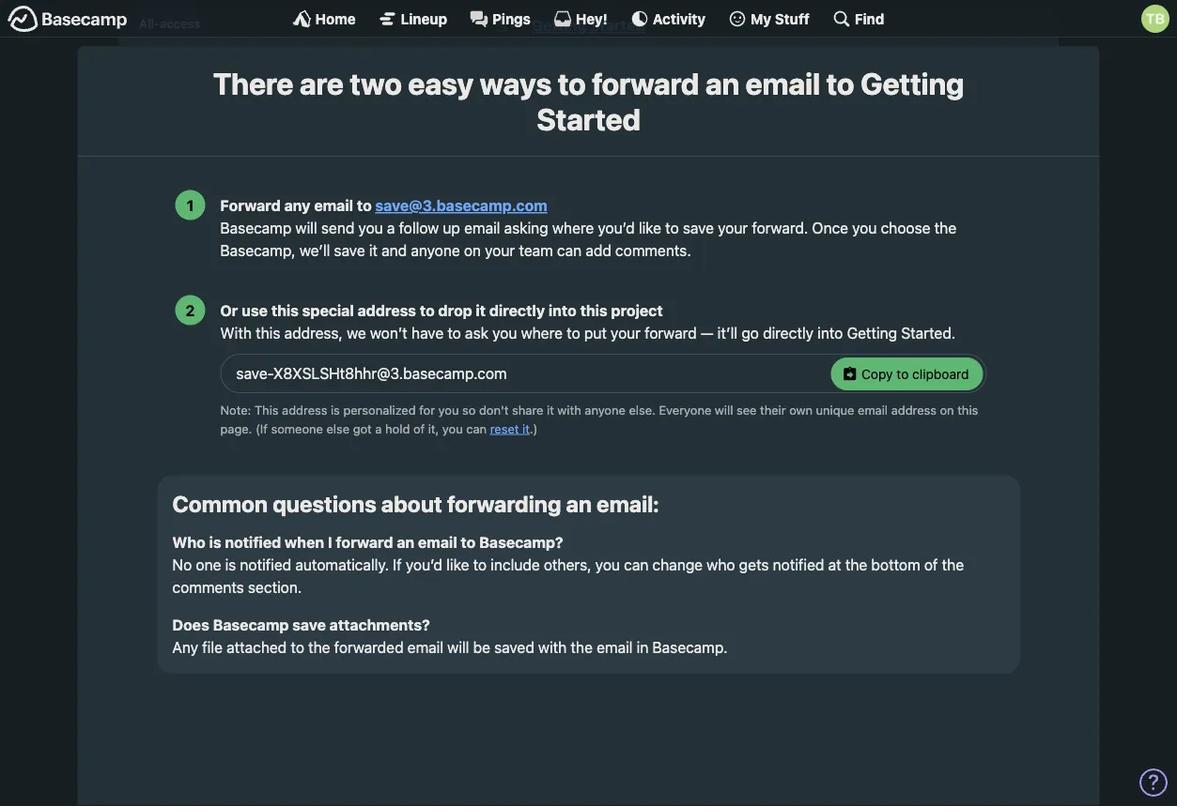 Task type: describe. For each thing, give the bounding box(es) containing it.
email inside who is notified when i forward an email to basecamp? no one is notified automatically.         if you'd like to include others, you can change who gets notified at the bottom of the comments section.
[[418, 535, 457, 553]]

page.
[[220, 422, 252, 436]]

to right ways in the left top of the page
[[558, 66, 586, 101]]

special
[[302, 303, 354, 321]]

a inside "forward any email to save@3.basecamp.com basecamp will send you a follow up email asking where you'd like to save your forward.             once you choose the basecamp, we'll save it and anyone on your team can add comments."
[[387, 220, 395, 238]]

email down attachments?
[[407, 640, 443, 658]]

on inside note: this address is personalized for you so don't share it with anyone else. everyone will see their own unique email address on this page.              (if someone else got a hold of it, you can
[[940, 404, 954, 418]]

to left include
[[473, 557, 487, 575]]

attached
[[227, 640, 287, 658]]

any
[[172, 640, 198, 658]]

access
[[160, 17, 200, 31]]

save inside does basecamp save attachments? any file attached to the forwarded email will be saved with the email in basecamp.
[[292, 617, 326, 635]]

copy
[[862, 367, 893, 382]]

find
[[855, 10, 884, 27]]

others,
[[544, 557, 591, 575]]

don't
[[479, 404, 509, 418]]

it'll
[[717, 325, 738, 343]]

save@3.basecamp.com
[[375, 197, 547, 215]]

hold
[[385, 422, 410, 436]]

hey! button
[[553, 9, 608, 28]]

reset it link
[[490, 422, 530, 436]]

comments
[[172, 580, 244, 598]]

put
[[584, 325, 607, 343]]

0 vertical spatial save
[[683, 220, 714, 238]]

like inside who is notified when i forward an email to basecamp? no one is notified automatically.         if you'd like to include others, you can change who gets notified at the bottom of the comments section.
[[446, 557, 469, 575]]

basecamp inside "forward any email to save@3.basecamp.com basecamp will send you a follow up email asking where you'd like to save your forward.             once you choose the basecamp, we'll save it and anyone on your team can add comments."
[[220, 220, 292, 238]]

to inside does basecamp save attachments? any file attached to the forwarded email will be saved with the email in basecamp.
[[291, 640, 304, 658]]

any
[[284, 197, 310, 215]]

it,
[[428, 422, 439, 436]]

this down use
[[256, 325, 280, 343]]

email right up
[[464, 220, 500, 238]]

asking
[[504, 220, 548, 238]]

1 horizontal spatial an
[[566, 491, 592, 517]]

i
[[328, 535, 332, 553]]

about
[[381, 491, 442, 517]]

started inside breadcrumb element
[[590, 17, 645, 35]]

unique
[[816, 404, 854, 418]]

forward inside there are two easy ways to forward an email to getting started
[[592, 66, 699, 101]]

forward inside or use this special address to drop it directly into this project with this address, we won't have to ask you where to put your forward — it'll go directly into getting started.
[[645, 325, 697, 343]]

save@3.basecamp.com link
[[375, 197, 547, 215]]

one
[[196, 557, 221, 575]]

1 vertical spatial save
[[334, 243, 365, 260]]

you right the once
[[852, 220, 877, 238]]

forwarding
[[447, 491, 561, 517]]

main element
[[0, 0, 1177, 38]]

email inside note: this address is personalized for you so don't share it with anyone else. everyone will see their own unique email address on this page.              (if someone else got a hold of it, you can
[[858, 404, 888, 418]]

lineup
[[401, 10, 447, 27]]

all-access
[[139, 17, 200, 31]]

there
[[213, 66, 293, 101]]

copy to clipboard
[[862, 367, 969, 382]]

else.
[[629, 404, 656, 418]]

getting started
[[532, 17, 645, 35]]

address,
[[284, 325, 343, 343]]

0 horizontal spatial address
[[282, 404, 327, 418]]

getting inside there are two easy ways to forward an email to getting started
[[860, 66, 964, 101]]

when
[[285, 535, 324, 553]]

my stuff
[[751, 10, 810, 27]]

else
[[326, 422, 350, 436]]

activity link
[[630, 9, 706, 28]]

if
[[393, 557, 402, 575]]

project
[[611, 303, 663, 321]]

anyone inside "forward any email to save@3.basecamp.com basecamp will send you a follow up email asking where you'd like to save your forward.             once you choose the basecamp, we'll save it and anyone on your team can add comments."
[[411, 243, 460, 260]]

lineup link
[[378, 9, 447, 28]]

email:
[[597, 491, 659, 517]]

the left forwarded
[[308, 640, 330, 658]]

we
[[347, 325, 366, 343]]

or
[[220, 303, 238, 321]]

have
[[411, 325, 444, 343]]

for
[[419, 404, 435, 418]]

0 horizontal spatial is
[[209, 535, 221, 553]]

will inside note: this address is personalized for you so don't share it with anyone else. everyone will see their own unique email address on this page.              (if someone else got a hold of it, you can
[[715, 404, 733, 418]]

to up comments.
[[665, 220, 679, 238]]

this right use
[[271, 303, 299, 321]]

does
[[172, 617, 209, 635]]

you left so
[[438, 404, 459, 418]]

at
[[828, 557, 841, 575]]

section.
[[248, 580, 302, 598]]

all-
[[139, 17, 160, 31]]

—
[[701, 325, 714, 343]]

see
[[737, 404, 757, 418]]

a inside note: this address is personalized for you so don't share it with anyone else. everyone will see their own unique email address on this page.              (if someone else got a hold of it, you can
[[375, 422, 382, 436]]

to down find popup button at the top of page
[[826, 66, 854, 101]]

breadcrumb element
[[118, 6, 1059, 47]]

once
[[812, 220, 848, 238]]

find button
[[832, 9, 884, 28]]

reset
[[490, 422, 519, 436]]

2 horizontal spatial address
[[891, 404, 937, 418]]

an inside who is notified when i forward an email to basecamp? no one is notified automatically.         if you'd like to include others, you can change who gets notified at the bottom of the comments section.
[[397, 535, 414, 553]]

pings
[[492, 10, 531, 27]]

up
[[443, 220, 460, 238]]

automatically.
[[295, 557, 389, 575]]

.)
[[530, 422, 538, 436]]

can for you
[[466, 422, 487, 436]]

this up put
[[580, 303, 608, 321]]

basecamp.
[[652, 640, 728, 658]]

pings button
[[470, 9, 531, 28]]

my stuff button
[[728, 9, 810, 28]]

ask
[[465, 325, 488, 343]]

0 horizontal spatial into
[[549, 303, 577, 321]]



Task type: locate. For each thing, give the bounding box(es) containing it.
a
[[387, 220, 395, 238], [375, 422, 382, 436]]

you'd inside who is notified when i forward an email to basecamp? no one is notified automatically.         if you'd like to include others, you can change who gets notified at the bottom of the comments section.
[[406, 557, 442, 575]]

1 horizontal spatial can
[[557, 243, 582, 260]]

1 vertical spatial forward
[[645, 325, 697, 343]]

1 horizontal spatial address
[[358, 303, 416, 321]]

your down asking
[[485, 243, 515, 260]]

go
[[741, 325, 759, 343]]

drop
[[438, 303, 472, 321]]

1 vertical spatial started
[[537, 102, 641, 137]]

you'd right if
[[406, 557, 442, 575]]

1 vertical spatial with
[[538, 640, 567, 658]]

can left the add
[[557, 243, 582, 260]]

1 vertical spatial anyone
[[585, 404, 626, 418]]

you'd up the add
[[598, 220, 635, 238]]

forwarded
[[334, 640, 404, 658]]

the
[[934, 220, 957, 238], [845, 557, 867, 575], [942, 557, 964, 575], [308, 640, 330, 658], [571, 640, 593, 658]]

getting inside breadcrumb element
[[532, 17, 587, 35]]

you
[[358, 220, 383, 238], [852, 220, 877, 238], [492, 325, 517, 343], [438, 404, 459, 418], [442, 422, 463, 436], [595, 557, 620, 575]]

2 vertical spatial will
[[447, 640, 469, 658]]

it up "ask" at the top of page
[[476, 303, 486, 321]]

directly right go
[[763, 325, 814, 343]]

1 horizontal spatial your
[[611, 325, 641, 343]]

it down "share"
[[522, 422, 530, 436]]

address up someone
[[282, 404, 327, 418]]

0 vertical spatial a
[[387, 220, 395, 238]]

0 vertical spatial directly
[[489, 303, 545, 321]]

stuff
[[775, 10, 810, 27]]

own
[[789, 404, 813, 418]]

1 vertical spatial can
[[466, 422, 487, 436]]

2 vertical spatial forward
[[336, 535, 393, 553]]

in
[[637, 640, 649, 658]]

2 vertical spatial an
[[397, 535, 414, 553]]

to right copy
[[897, 367, 909, 382]]

it left and
[[369, 243, 378, 260]]

will inside "forward any email to save@3.basecamp.com basecamp will send you a follow up email asking where you'd like to save your forward.             once you choose the basecamp, we'll save it and anyone on your team can add comments."
[[295, 220, 317, 238]]

0 horizontal spatial on
[[464, 243, 481, 260]]

basecamp inside does basecamp save attachments? any file attached to the forwarded email will be saved with the email in basecamp.
[[213, 617, 289, 635]]

can
[[557, 243, 582, 260], [466, 422, 487, 436], [624, 557, 649, 575]]

it inside or use this special address to drop it directly into this project with this address, we won't have to ask you where to put your forward — it'll go directly into getting started.
[[476, 303, 486, 321]]

into down the team
[[549, 303, 577, 321]]

1 horizontal spatial on
[[940, 404, 954, 418]]

you right "ask" at the top of page
[[492, 325, 517, 343]]

into up unique
[[817, 325, 843, 343]]

basecamp up basecamp, on the top
[[220, 220, 292, 238]]

1 horizontal spatial will
[[447, 640, 469, 658]]

forward any email to save@3.basecamp.com basecamp will send you a follow up email asking where you'd like to save your forward.             once you choose the basecamp, we'll save it and anyone on your team can add comments.
[[220, 197, 957, 260]]

attachments?
[[329, 617, 430, 635]]

so
[[462, 404, 476, 418]]

forward
[[592, 66, 699, 101], [645, 325, 697, 343], [336, 535, 393, 553]]

basecamp up the attached
[[213, 617, 289, 635]]

2 horizontal spatial your
[[718, 220, 748, 238]]

your down the project
[[611, 325, 641, 343]]

0 vertical spatial is
[[331, 404, 340, 418]]

0 horizontal spatial anyone
[[411, 243, 460, 260]]

your inside or use this special address to drop it directly into this project with this address, we won't have to ask you where to put your forward — it'll go directly into getting started.
[[611, 325, 641, 343]]

a right got
[[375, 422, 382, 436]]

where inside or use this special address to drop it directly into this project with this address, we won't have to ask you where to put your forward — it'll go directly into getting started.
[[521, 325, 563, 343]]

basecamp
[[220, 220, 292, 238], [213, 617, 289, 635]]

to up have
[[420, 303, 435, 321]]

change
[[652, 557, 703, 575]]

their
[[760, 404, 786, 418]]

basecamp?
[[479, 535, 563, 553]]

this
[[255, 404, 279, 418]]

0 vertical spatial getting
[[532, 17, 587, 35]]

0 horizontal spatial directly
[[489, 303, 545, 321]]

0 vertical spatial started
[[590, 17, 645, 35]]

of inside note: this address is personalized for you so don't share it with anyone else. everyone will see their own unique email address on this page.              (if someone else got a hold of it, you can
[[413, 422, 425, 436]]

everyone
[[659, 404, 711, 418]]

0 vertical spatial an
[[705, 66, 739, 101]]

to left put
[[567, 325, 580, 343]]

address down copy to clipboard
[[891, 404, 937, 418]]

you'd
[[598, 220, 635, 238], [406, 557, 442, 575]]

add
[[586, 243, 611, 260]]

2 vertical spatial getting
[[847, 325, 897, 343]]

like up comments.
[[639, 220, 661, 238]]

common
[[172, 491, 268, 517]]

switch accounts image
[[8, 5, 128, 34]]

1 vertical spatial is
[[209, 535, 221, 553]]

1 horizontal spatial is
[[225, 557, 236, 575]]

you'd inside "forward any email to save@3.basecamp.com basecamp will send you a follow up email asking where you'd like to save your forward.             once you choose the basecamp, we'll save it and anyone on your team can add comments."
[[598, 220, 635, 238]]

0 vertical spatial basecamp
[[220, 220, 292, 238]]

will up "we'll" on the top left of the page
[[295, 220, 317, 238]]

on down clipboard
[[940, 404, 954, 418]]

will
[[295, 220, 317, 238], [715, 404, 733, 418], [447, 640, 469, 658]]

clipboard
[[912, 367, 969, 382]]

two
[[350, 66, 402, 101]]

save up comments.
[[683, 220, 714, 238]]

can inside who is notified when i forward an email to basecamp? no one is notified automatically.         if you'd like to include others, you can change who gets notified at the bottom of the comments section.
[[624, 557, 649, 575]]

1 vertical spatial will
[[715, 404, 733, 418]]

on down save@3.basecamp.com link
[[464, 243, 481, 260]]

0 horizontal spatial will
[[295, 220, 317, 238]]

the right choose
[[934, 220, 957, 238]]

include
[[491, 557, 540, 575]]

where up the add
[[552, 220, 594, 238]]

can inside note: this address is personalized for you so don't share it with anyone else. everyone will see their own unique email address on this page.              (if someone else got a hold of it, you can
[[466, 422, 487, 436]]

your left the forward.
[[718, 220, 748, 238]]

1 vertical spatial getting
[[860, 66, 964, 101]]

0 horizontal spatial an
[[397, 535, 414, 553]]

there are two easy ways to forward an email to getting started
[[213, 66, 964, 137]]

1 vertical spatial directly
[[763, 325, 814, 343]]

0 vertical spatial forward
[[592, 66, 699, 101]]

my
[[751, 10, 771, 27]]

2 vertical spatial is
[[225, 557, 236, 575]]

2 horizontal spatial can
[[624, 557, 649, 575]]

0 vertical spatial can
[[557, 243, 582, 260]]

this inside note: this address is personalized for you so don't share it with anyone else. everyone will see their own unique email address on this page.              (if someone else got a hold of it, you can
[[958, 404, 978, 418]]

forward up automatically. in the left bottom of the page
[[336, 535, 393, 553]]

with right 'saved'
[[538, 640, 567, 658]]

0 vertical spatial of
[[413, 422, 425, 436]]

will left "see"
[[715, 404, 733, 418]]

this down clipboard
[[958, 404, 978, 418]]

be
[[473, 640, 490, 658]]

email down my stuff
[[746, 66, 820, 101]]

got
[[353, 422, 372, 436]]

saved
[[494, 640, 534, 658]]

home
[[315, 10, 356, 27]]

ways
[[480, 66, 552, 101]]

where inside "forward any email to save@3.basecamp.com basecamp will send you a follow up email asking where you'd like to save your forward.             once you choose the basecamp, we'll save it and anyone on your team can add comments."
[[552, 220, 594, 238]]

0 vertical spatial like
[[639, 220, 661, 238]]

getting started link
[[532, 17, 645, 35]]

all-access element
[[132, 6, 208, 37]]

the inside "forward any email to save@3.basecamp.com basecamp will send you a follow up email asking where you'd like to save your forward.             once you choose the basecamp, we'll save it and anyone on your team can add comments."
[[934, 220, 957, 238]]

of
[[413, 422, 425, 436], [924, 557, 938, 575]]

comments.
[[615, 243, 691, 260]]

you right it,
[[442, 422, 463, 436]]

1 horizontal spatial save
[[334, 243, 365, 260]]

with inside does basecamp save attachments? any file attached to the forwarded email will be saved with the email in basecamp.
[[538, 640, 567, 658]]

someone
[[271, 422, 323, 436]]

team
[[519, 243, 553, 260]]

send
[[321, 220, 354, 238]]

1 horizontal spatial like
[[639, 220, 661, 238]]

forward inside who is notified when i forward an email to basecamp? no one is notified automatically.         if you'd like to include others, you can change who gets notified at the bottom of the comments section.
[[336, 535, 393, 553]]

2 horizontal spatial save
[[683, 220, 714, 238]]

1 vertical spatial your
[[485, 243, 515, 260]]

address
[[358, 303, 416, 321], [282, 404, 327, 418], [891, 404, 937, 418]]

forward left —
[[645, 325, 697, 343]]

note: this address is personalized for you so don't share it with anyone else. everyone will see their own unique email address on this page.              (if someone else got a hold of it, you can
[[220, 404, 978, 436]]

forward down activity link
[[592, 66, 699, 101]]

it right "share"
[[547, 404, 554, 418]]

2 vertical spatial save
[[292, 617, 326, 635]]

2 vertical spatial your
[[611, 325, 641, 343]]

it inside note: this address is personalized for you so don't share it with anyone else. everyone will see their own unique email address on this page.              (if someone else got a hold of it, you can
[[547, 404, 554, 418]]

email inside there are two easy ways to forward an email to getting started
[[746, 66, 820, 101]]

None text field
[[220, 355, 987, 394]]

an inside there are two easy ways to forward an email to getting started
[[705, 66, 739, 101]]

0 vertical spatial you'd
[[598, 220, 635, 238]]

reset it .)
[[490, 422, 538, 436]]

an left email:
[[566, 491, 592, 517]]

follow
[[399, 220, 439, 238]]

with inside note: this address is personalized for you so don't share it with anyone else. everyone will see their own unique email address on this page.              (if someone else got a hold of it, you can
[[557, 404, 581, 418]]

the right bottom
[[942, 557, 964, 575]]

who
[[172, 535, 205, 553]]

with right "share"
[[557, 404, 581, 418]]

2 horizontal spatial is
[[331, 404, 340, 418]]

0 vertical spatial anyone
[[411, 243, 460, 260]]

does basecamp save attachments? any file attached to the forwarded email will be saved with the email in basecamp.
[[172, 617, 728, 658]]

like left include
[[446, 557, 469, 575]]

can down so
[[466, 422, 487, 436]]

can inside "forward any email to save@3.basecamp.com basecamp will send you a follow up email asking where you'd like to save your forward.             once you choose the basecamp, we'll save it and anyone on your team can add comments."
[[557, 243, 582, 260]]

1 vertical spatial an
[[566, 491, 592, 517]]

save down send
[[334, 243, 365, 260]]

this
[[271, 303, 299, 321], [580, 303, 608, 321], [256, 325, 280, 343], [958, 404, 978, 418]]

who
[[707, 557, 735, 575]]

who is notified when i forward an email to basecamp? no one is notified automatically.         if you'd like to include others, you can change who gets notified at the bottom of the comments section.
[[172, 535, 964, 598]]

save down section.
[[292, 617, 326, 635]]

1 vertical spatial on
[[940, 404, 954, 418]]

notified
[[225, 535, 281, 553], [240, 557, 291, 575], [773, 557, 824, 575]]

0 horizontal spatial of
[[413, 422, 425, 436]]

of right bottom
[[924, 557, 938, 575]]

email down copy
[[858, 404, 888, 418]]

is up one
[[209, 535, 221, 553]]

where
[[552, 220, 594, 238], [521, 325, 563, 343]]

anyone
[[411, 243, 460, 260], [585, 404, 626, 418]]

2 horizontal spatial will
[[715, 404, 733, 418]]

can left change
[[624, 557, 649, 575]]

an down activity
[[705, 66, 739, 101]]

into
[[549, 303, 577, 321], [817, 325, 843, 343]]

0 vertical spatial where
[[552, 220, 594, 238]]

gets
[[739, 557, 769, 575]]

0 horizontal spatial can
[[466, 422, 487, 436]]

the left in
[[571, 640, 593, 658]]

getting inside or use this special address to drop it directly into this project with this address, we won't have to ask you where to put your forward — it'll go directly into getting started.
[[847, 325, 897, 343]]

email left in
[[597, 640, 633, 658]]

of inside who is notified when i forward an email to basecamp? no one is notified automatically.         if you'd like to include others, you can change who gets notified at the bottom of the comments section.
[[924, 557, 938, 575]]

where left put
[[521, 325, 563, 343]]

to left "ask" at the top of page
[[447, 325, 461, 343]]

you up and
[[358, 220, 383, 238]]

1 horizontal spatial directly
[[763, 325, 814, 343]]

forward.
[[752, 220, 808, 238]]

on inside "forward any email to save@3.basecamp.com basecamp will send you a follow up email asking where you'd like to save your forward.             once you choose the basecamp, we'll save it and anyone on your team can add comments."
[[464, 243, 481, 260]]

bottom
[[871, 557, 920, 575]]

forward
[[220, 197, 281, 215]]

to right the attached
[[291, 640, 304, 658]]

an
[[705, 66, 739, 101], [566, 491, 592, 517], [397, 535, 414, 553]]

1 vertical spatial basecamp
[[213, 617, 289, 635]]

the right at
[[845, 557, 867, 575]]

like inside "forward any email to save@3.basecamp.com basecamp will send you a follow up email asking where you'd like to save your forward.             once you choose the basecamp, we'll save it and anyone on your team can add comments."
[[639, 220, 661, 238]]

0 vertical spatial your
[[718, 220, 748, 238]]

1 horizontal spatial of
[[924, 557, 938, 575]]

home link
[[293, 9, 356, 28]]

0 horizontal spatial you'd
[[406, 557, 442, 575]]

1 vertical spatial of
[[924, 557, 938, 575]]

are
[[300, 66, 344, 101]]

2 vertical spatial can
[[624, 557, 649, 575]]

0 vertical spatial will
[[295, 220, 317, 238]]

it inside "forward any email to save@3.basecamp.com basecamp will send you a follow up email asking where you'd like to save your forward.             once you choose the basecamp, we'll save it and anyone on your team can add comments."
[[369, 243, 378, 260]]

anyone inside note: this address is personalized for you so don't share it with anyone else. everyone will see their own unique email address on this page.              (if someone else got a hold of it, you can
[[585, 404, 626, 418]]

email down "common questions about forwarding an email:" on the bottom of page
[[418, 535, 457, 553]]

will inside does basecamp save attachments? any file attached to the forwarded email will be saved with the email in basecamp.
[[447, 640, 469, 658]]

an up if
[[397, 535, 414, 553]]

directly right drop
[[489, 303, 545, 321]]

0 vertical spatial on
[[464, 243, 481, 260]]

use
[[242, 303, 268, 321]]

1 vertical spatial where
[[521, 325, 563, 343]]

on
[[464, 243, 481, 260], [940, 404, 954, 418]]

1 horizontal spatial you'd
[[598, 220, 635, 238]]

to left basecamp?
[[461, 535, 476, 553]]

no
[[172, 557, 192, 575]]

will left be
[[447, 640, 469, 658]]

address up won't at the top left of the page
[[358, 303, 416, 321]]

common questions about forwarding an email:
[[172, 491, 659, 517]]

1 vertical spatial you'd
[[406, 557, 442, 575]]

1 vertical spatial like
[[446, 557, 469, 575]]

0 vertical spatial with
[[557, 404, 581, 418]]

we'll
[[299, 243, 330, 260]]

is inside note: this address is personalized for you so don't share it with anyone else. everyone will see their own unique email address on this page.              (if someone else got a hold of it, you can
[[331, 404, 340, 418]]

of left it,
[[413, 422, 425, 436]]

address inside or use this special address to drop it directly into this project with this address, we won't have to ask you where to put your forward — it'll go directly into getting started.
[[358, 303, 416, 321]]

you inside who is notified when i forward an email to basecamp? no one is notified automatically.         if you'd like to include others, you can change who gets notified at the bottom of the comments section.
[[595, 557, 620, 575]]

personalized
[[343, 404, 416, 418]]

can for team
[[557, 243, 582, 260]]

0 horizontal spatial your
[[485, 243, 515, 260]]

0 horizontal spatial like
[[446, 557, 469, 575]]

share
[[512, 404, 543, 418]]

anyone left the else.
[[585, 404, 626, 418]]

0 vertical spatial into
[[549, 303, 577, 321]]

tim burton image
[[1141, 5, 1170, 33]]

anyone down up
[[411, 243, 460, 260]]

1 horizontal spatial into
[[817, 325, 843, 343]]

easy
[[408, 66, 474, 101]]

(if
[[256, 422, 268, 436]]

email up send
[[314, 197, 353, 215]]

note:
[[220, 404, 251, 418]]

choose
[[881, 220, 931, 238]]

1 vertical spatial into
[[817, 325, 843, 343]]

to right any at the left
[[357, 197, 372, 215]]

is
[[331, 404, 340, 418], [209, 535, 221, 553], [225, 557, 236, 575]]

2 horizontal spatial an
[[705, 66, 739, 101]]

1 horizontal spatial anyone
[[585, 404, 626, 418]]

1 vertical spatial a
[[375, 422, 382, 436]]

basecamp,
[[220, 243, 296, 260]]

is up the else
[[331, 404, 340, 418]]

started inside there are two easy ways to forward an email to getting started
[[537, 102, 641, 137]]

a up and
[[387, 220, 395, 238]]

you inside or use this special address to drop it directly into this project with this address, we won't have to ask you where to put your forward — it'll go directly into getting started.
[[492, 325, 517, 343]]

won't
[[370, 325, 407, 343]]

1 horizontal spatial a
[[387, 220, 395, 238]]

0 horizontal spatial a
[[375, 422, 382, 436]]

0 horizontal spatial save
[[292, 617, 326, 635]]

is right one
[[225, 557, 236, 575]]

you right 'others,'
[[595, 557, 620, 575]]



Task type: vqa. For each thing, say whether or not it's contained in the screenshot.
HEY! popup button
yes



